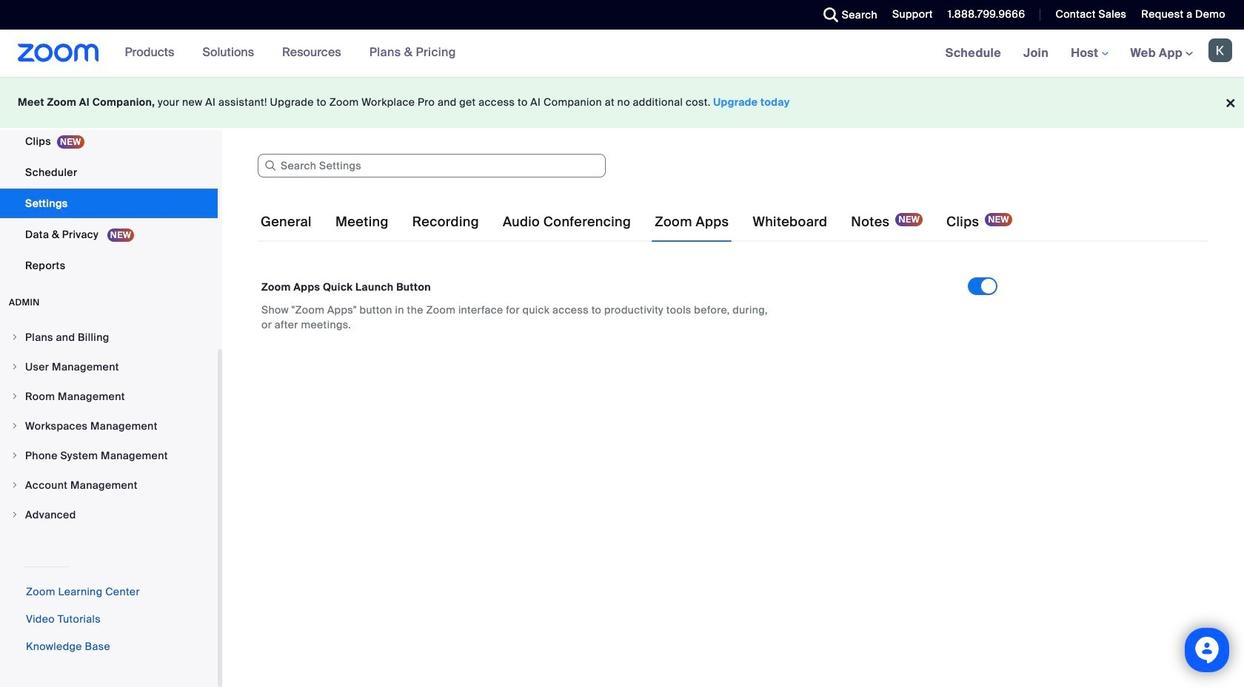 Task type: describe. For each thing, give the bounding box(es) containing it.
6 menu item from the top
[[0, 472, 218, 500]]

2 right image from the top
[[10, 422, 19, 431]]

1 right image from the top
[[10, 392, 19, 401]]

2 right image from the top
[[10, 363, 19, 372]]

4 right image from the top
[[10, 511, 19, 520]]

7 menu item from the top
[[0, 501, 218, 529]]

5 menu item from the top
[[0, 442, 218, 470]]

admin menu menu
[[0, 324, 218, 531]]

3 right image from the top
[[10, 452, 19, 461]]

Search Settings text field
[[258, 154, 606, 178]]

4 menu item from the top
[[0, 412, 218, 441]]



Task type: locate. For each thing, give the bounding box(es) containing it.
product information navigation
[[114, 30, 467, 77]]

right image
[[10, 333, 19, 342], [10, 363, 19, 372], [10, 452, 19, 461]]

1 right image from the top
[[10, 333, 19, 342]]

2 vertical spatial right image
[[10, 452, 19, 461]]

meetings navigation
[[934, 30, 1244, 78]]

1 vertical spatial right image
[[10, 363, 19, 372]]

2 menu item from the top
[[0, 353, 218, 381]]

0 vertical spatial right image
[[10, 333, 19, 342]]

profile picture image
[[1209, 39, 1232, 62]]

banner
[[0, 30, 1244, 78]]

personal menu menu
[[0, 0, 218, 282]]

3 menu item from the top
[[0, 383, 218, 411]]

menu item
[[0, 324, 218, 352], [0, 353, 218, 381], [0, 383, 218, 411], [0, 412, 218, 441], [0, 442, 218, 470], [0, 472, 218, 500], [0, 501, 218, 529]]

1 menu item from the top
[[0, 324, 218, 352]]

tabs of my account settings page tab list
[[258, 201, 1015, 243]]

zoom logo image
[[18, 44, 99, 62]]

3 right image from the top
[[10, 481, 19, 490]]

right image
[[10, 392, 19, 401], [10, 422, 19, 431], [10, 481, 19, 490], [10, 511, 19, 520]]

footer
[[0, 77, 1244, 128]]



Task type: vqa. For each thing, say whether or not it's contained in the screenshot.
seventh MENU ITEM
yes



